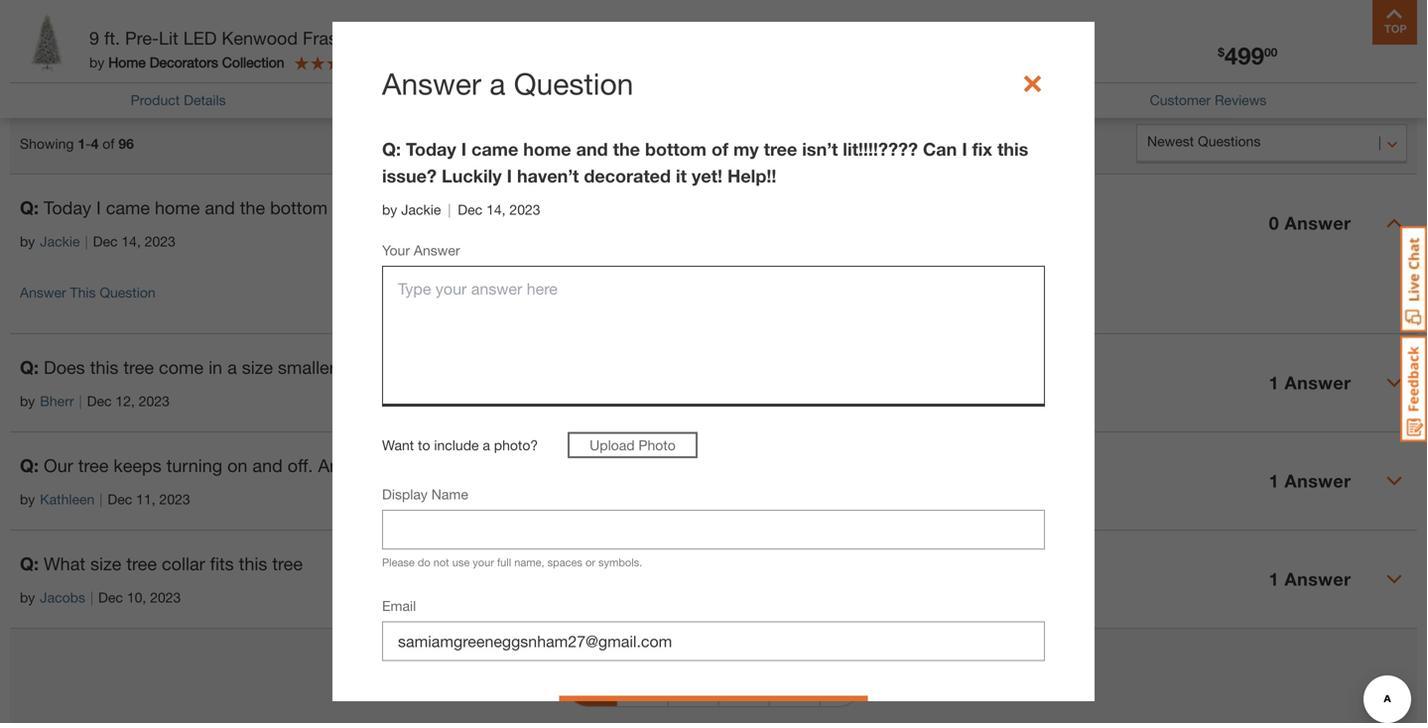 Task type: vqa. For each thing, say whether or not it's contained in the screenshot.
QUESTION for Answer This Question
yes



Task type: locate. For each thing, give the bounding box(es) containing it.
do
[[418, 556, 431, 569]]

1 vertical spatial can
[[533, 197, 565, 219]]

4 right 3
[[739, 675, 749, 696]]

lit!!!!????
[[843, 138, 918, 160], [456, 197, 528, 219]]

0 vertical spatial size
[[242, 357, 273, 378]]

0 horizontal spatial question
[[100, 285, 156, 301]]

name,
[[515, 556, 545, 569]]

a right ask
[[1245, 59, 1255, 80]]

answer
[[382, 66, 481, 101], [1285, 213, 1352, 234], [414, 242, 460, 259], [20, 285, 66, 301], [1285, 372, 1352, 394], [1285, 471, 1352, 492], [1285, 569, 1352, 590]]

1 horizontal spatial home
[[524, 138, 572, 160]]

0 vertical spatial isn't
[[803, 138, 838, 160]]

|
[[448, 201, 451, 218], [85, 233, 88, 250], [79, 393, 82, 410], [100, 492, 103, 508], [90, 590, 93, 606]]

question inside main content
[[514, 66, 634, 101]]

0 horizontal spatial decorated
[[584, 165, 671, 187]]

0 vertical spatial today
[[406, 138, 456, 160]]

499
[[1225, 41, 1265, 69]]

by left the kathleen
[[20, 492, 35, 508]]

what
[[44, 554, 85, 575]]

1 horizontal spatial today
[[406, 138, 456, 160]]

0 vertical spatial and
[[576, 138, 608, 160]]

bottom inside today i came home and the bottom of my tree isn't lit!!!!???? can i fix this issue? luckily i haven't decorated it yet! help!!
[[645, 138, 707, 160]]

haven't up q: today i came home and the bottom of my tree isn't lit!!!!???? can i fix this issue? luckily i haven't decorated it yet! help!!
[[517, 165, 579, 187]]

fix inside today i came home and the bottom of my tree isn't lit!!!!???? can i fix this issue? luckily i haven't decorated it yet! help!!
[[973, 138, 993, 160]]

0 horizontal spatial lit!!!!????
[[456, 197, 528, 219]]

0
[[1269, 213, 1280, 234]]

any
[[318, 455, 349, 477]]

photo?
[[494, 437, 538, 454]]

0 horizontal spatial it
[[676, 165, 687, 187]]

2 link
[[618, 664, 668, 707]]

by left jacobs
[[20, 590, 35, 606]]

customer reviews button
[[1150, 90, 1267, 111], [1150, 90, 1267, 111]]

by jackie | dec 14, 2023 inside the answer a question main content
[[382, 201, 541, 218]]

size right the in
[[242, 357, 273, 378]]

decorators
[[150, 54, 218, 70]]

1 horizontal spatial 14,
[[487, 201, 506, 218]]

1 answer for than
[[1269, 372, 1352, 394]]

2 1 answer from the top
[[1269, 471, 1352, 492]]

1 horizontal spatial yet!
[[927, 197, 956, 219]]

None text field
[[382, 510, 1045, 550], [382, 622, 1045, 662], [382, 510, 1045, 550], [382, 622, 1045, 662]]

4
[[91, 136, 99, 152], [739, 675, 749, 696]]

1 horizontal spatial my
[[734, 138, 759, 160]]

1 vertical spatial 14,
[[122, 233, 141, 250]]

size up by jacobs | dec 10, 2023
[[90, 554, 121, 575]]

close image
[[1021, 71, 1045, 96]]

1 horizontal spatial it
[[913, 197, 922, 219]]

question
[[1260, 59, 1337, 80], [514, 66, 634, 101], [100, 285, 156, 301]]

my inside today i came home and the bottom of my tree isn't lit!!!!???? can i fix this issue? luckily i haven't decorated it yet! help!!
[[734, 138, 759, 160]]

customer reviews
[[1150, 92, 1267, 108]]

2023 for smaller
[[139, 393, 170, 410]]

kathleen button
[[40, 490, 95, 510]]

by
[[89, 54, 105, 70], [382, 201, 397, 218], [20, 233, 35, 250], [20, 393, 35, 410], [20, 492, 35, 508], [20, 590, 35, 606]]

0 horizontal spatial yet!
[[692, 165, 723, 187]]

0 answer
[[1269, 213, 1352, 234]]

0 horizontal spatial today
[[44, 197, 91, 219]]

1 vertical spatial the
[[240, 197, 265, 219]]

1 vertical spatial help!!
[[961, 197, 1007, 219]]

2 horizontal spatial of
[[712, 138, 729, 160]]

jacobs
[[40, 590, 85, 606]]

dec
[[458, 201, 483, 218], [93, 233, 118, 250], [87, 393, 112, 410], [108, 492, 132, 508], [98, 590, 123, 606]]

product details
[[131, 92, 226, 108]]

issue? inside today i came home and the bottom of my tree isn't lit!!!!???? can i fix this issue? luckily i haven't decorated it yet! help!!
[[382, 165, 437, 187]]

1 vertical spatial my
[[353, 197, 377, 219]]

| right jackie button
[[85, 233, 88, 250]]

2 vertical spatial 1 answer
[[1269, 569, 1352, 590]]

10,
[[127, 590, 146, 606]]

0 vertical spatial jackie
[[401, 201, 441, 218]]

your answer
[[382, 242, 460, 259]]

by up your
[[382, 201, 397, 218]]

isn't
[[803, 138, 838, 160], [418, 197, 451, 219]]

by jackie | dec 14, 2023
[[382, 201, 541, 218], [20, 233, 176, 250]]

1 vertical spatial issue?
[[637, 197, 688, 219]]

q: our tree keeps turning on and off. any suggestions?
[[20, 455, 460, 477]]

0 horizontal spatial the
[[240, 197, 265, 219]]

fix
[[973, 138, 993, 160], [580, 197, 598, 219]]

1 vertical spatial fix
[[580, 197, 598, 219]]

our
[[44, 455, 73, 477]]

came down specifications
[[472, 138, 519, 160]]

0 horizontal spatial and
[[205, 197, 235, 219]]

full
[[497, 556, 512, 569]]

today inside questions 'element'
[[44, 197, 91, 219]]

q: for q: what size tree collar fits this tree
[[20, 554, 39, 575]]

luckily inside today i came home and the bottom of my tree isn't lit!!!!???? can i fix this issue? luckily i haven't decorated it yet! help!!
[[442, 165, 502, 187]]

1 vertical spatial lit!!!!????
[[456, 197, 528, 219]]

0 vertical spatial it
[[676, 165, 687, 187]]

14, inside the answer a question main content
[[487, 201, 506, 218]]

decorated
[[584, 165, 671, 187], [826, 197, 908, 219]]

0 vertical spatial fix
[[973, 138, 993, 160]]

details
[[184, 92, 226, 108]]

the
[[613, 138, 640, 160], [240, 197, 265, 219]]

1 vertical spatial yet!
[[927, 197, 956, 219]]

came down "showing 1 - 4 of 96"
[[106, 197, 150, 219]]

this down close icon
[[998, 138, 1029, 160]]

1 vertical spatial haven't
[[763, 197, 821, 219]]

not
[[434, 556, 449, 569]]

1 horizontal spatial isn't
[[803, 138, 838, 160]]

0 vertical spatial luckily
[[442, 165, 502, 187]]

christmas
[[495, 27, 576, 49]]

and inside today i came home and the bottom of my tree isn't lit!!!!???? can i fix this issue? luckily i haven't decorated it yet! help!!
[[576, 138, 608, 160]]

1 horizontal spatial of
[[333, 197, 348, 219]]

1 vertical spatial bottom
[[270, 197, 328, 219]]

1 vertical spatial luckily
[[693, 197, 749, 219]]

please do not use your full name, spaces or symbols.
[[382, 556, 643, 569]]

product details button
[[131, 90, 226, 111], [131, 90, 226, 111]]

0 horizontal spatial issue?
[[382, 165, 437, 187]]

0 vertical spatial decorated
[[584, 165, 671, 187]]

1 vertical spatial 1 answer
[[1269, 471, 1352, 492]]

haven't down today i came home and the bottom of my tree isn't lit!!!!???? can i fix this issue? luckily i haven't decorated it yet! help!!
[[763, 197, 821, 219]]

1 horizontal spatial and
[[253, 455, 283, 477]]

of
[[103, 136, 115, 152], [712, 138, 729, 160], [333, 197, 348, 219]]

1 vertical spatial it
[[913, 197, 922, 219]]

kathleen
[[40, 492, 95, 508]]

1 vertical spatial decorated
[[826, 197, 908, 219]]

and
[[576, 138, 608, 160], [205, 197, 235, 219], [253, 455, 283, 477]]

it inside today i came home and the bottom of my tree isn't lit!!!!???? can i fix this issue? luckily i haven't decorated it yet! help!!
[[676, 165, 687, 187]]

issue? up your answer
[[382, 165, 437, 187]]

1 horizontal spatial help!!
[[961, 197, 1007, 219]]

dec right jackie button
[[93, 233, 118, 250]]

question for ask a question
[[1260, 59, 1337, 80]]

1 horizontal spatial lit!!!!????
[[843, 138, 918, 160]]

96 left 9
[[20, 46, 60, 89]]

it inside questions 'element'
[[913, 197, 922, 219]]

0 vertical spatial my
[[734, 138, 759, 160]]

dec up your answer
[[458, 201, 483, 218]]

yet! inside questions 'element'
[[927, 197, 956, 219]]

2 vertical spatial and
[[253, 455, 283, 477]]

jackie
[[401, 201, 441, 218], [40, 233, 80, 250]]

1 horizontal spatial 96
[[118, 136, 134, 152]]

0 horizontal spatial 14,
[[122, 233, 141, 250]]

1 vertical spatial today
[[44, 197, 91, 219]]

1 horizontal spatial 4
[[739, 675, 749, 696]]

navigation containing 2
[[566, 649, 861, 724]]

dec for come
[[87, 393, 112, 410]]

come
[[159, 357, 204, 378]]

0 horizontal spatial luckily
[[442, 165, 502, 187]]

navigation
[[566, 649, 861, 724]]

dec left 10, at the bottom of the page
[[98, 590, 123, 606]]

questions
[[70, 64, 150, 85]]

0 vertical spatial came
[[472, 138, 519, 160]]

this right fits
[[239, 554, 267, 575]]

yet!
[[692, 165, 723, 187], [927, 197, 956, 219]]

0 vertical spatial issue?
[[382, 165, 437, 187]]

1 horizontal spatial by jackie | dec 14, 2023
[[382, 201, 541, 218]]

1 horizontal spatial question
[[514, 66, 634, 101]]

q: inside the answer a question main content
[[382, 138, 406, 160]]

0 vertical spatial can
[[923, 138, 957, 160]]

dec left 11,
[[108, 492, 132, 508]]

1 vertical spatial size
[[90, 554, 121, 575]]

1 1 answer from the top
[[1269, 372, 1352, 394]]

0 vertical spatial haven't
[[517, 165, 579, 187]]

3 link
[[669, 664, 718, 707]]

0 vertical spatial home
[[524, 138, 572, 160]]

ask a question
[[1208, 59, 1337, 80]]

0 horizontal spatial bottom
[[270, 197, 328, 219]]

q: does this tree come in a size smaller than 7.5ft?
[[20, 357, 426, 378]]

by for our tree keeps turning on and off. any suggestions?
[[20, 492, 35, 508]]

jackie up this
[[40, 233, 80, 250]]

answer a question main content
[[0, 0, 1428, 724]]

1 vertical spatial 4
[[739, 675, 749, 696]]

2 horizontal spatial question
[[1260, 59, 1337, 80]]

can inside questions 'element'
[[533, 197, 565, 219]]

by jackie | dec 14, 2023 up answer this question
[[20, 233, 176, 250]]

jackie up your answer
[[401, 201, 441, 218]]

0 vertical spatial by jackie | dec 14, 2023
[[382, 201, 541, 218]]

1 horizontal spatial decorated
[[826, 197, 908, 219]]

question inside 'element'
[[100, 285, 156, 301]]

home
[[524, 138, 572, 160], [155, 197, 200, 219]]

1 horizontal spatial came
[[472, 138, 519, 160]]

1 horizontal spatial issue?
[[637, 197, 688, 219]]

1 horizontal spatial haven't
[[763, 197, 821, 219]]

0 horizontal spatial help!!
[[728, 165, 777, 187]]

q: today i came home and the bottom of my tree isn't lit!!!!???? can i fix this issue? luckily i haven't decorated it yet! help!!
[[20, 197, 1007, 219]]

0 horizontal spatial size
[[90, 554, 121, 575]]

it
[[676, 165, 687, 187], [913, 197, 922, 219]]

0 vertical spatial 96
[[20, 46, 60, 89]]

0 horizontal spatial haven't
[[517, 165, 579, 187]]

issue?
[[382, 165, 437, 187], [637, 197, 688, 219]]

| for home
[[85, 233, 88, 250]]

q: for q:
[[382, 138, 406, 160]]

1 horizontal spatial luckily
[[693, 197, 749, 219]]

-
[[86, 136, 91, 152]]

0 vertical spatial bottom
[[645, 138, 707, 160]]

a right the in
[[227, 357, 237, 378]]

issue? down today i came home and the bottom of my tree isn't lit!!!!???? can i fix this issue? luckily i haven't decorated it yet! help!!
[[637, 197, 688, 219]]

luckily inside questions 'element'
[[693, 197, 749, 219]]

by left jackie button
[[20, 233, 35, 250]]

0 vertical spatial 1 answer
[[1269, 372, 1352, 394]]

2023 inside the answer a question main content
[[510, 201, 541, 218]]

4 right 'showing'
[[91, 136, 99, 152]]

0 horizontal spatial 96
[[20, 46, 60, 89]]

by for what size tree collar fits this tree
[[20, 590, 35, 606]]

dec inside the answer a question main content
[[458, 201, 483, 218]]

0 horizontal spatial can
[[533, 197, 565, 219]]

0 vertical spatial lit!!!!????
[[843, 138, 918, 160]]

| up your answer
[[448, 201, 451, 218]]

1 horizontal spatial bottom
[[645, 138, 707, 160]]

0 vertical spatial 14,
[[487, 201, 506, 218]]

0 horizontal spatial 4
[[91, 136, 99, 152]]

question inside "button"
[[1260, 59, 1337, 80]]

0 vertical spatial yet!
[[692, 165, 723, 187]]

by home decorators collection
[[89, 54, 284, 70]]

1 vertical spatial and
[[205, 197, 235, 219]]

dec left 12,
[[87, 393, 112, 410]]

dec for collar
[[98, 590, 123, 606]]

14, inside questions 'element'
[[122, 233, 141, 250]]

0 horizontal spatial by jackie | dec 14, 2023
[[20, 233, 176, 250]]

kenwood
[[222, 27, 298, 49]]

came inside today i came home and the bottom of my tree isn't lit!!!!???? can i fix this issue? luckily i haven't decorated it yet! help!!
[[472, 138, 519, 160]]

1 vertical spatial came
[[106, 197, 150, 219]]

my inside questions 'element'
[[353, 197, 377, 219]]

answer this question
[[20, 285, 156, 301]]

| right the kathleen
[[100, 492, 103, 508]]

Type your answer here text field
[[382, 266, 1045, 407]]

luckily up q: today i came home and the bottom of my tree isn't lit!!!!???? can i fix this issue? luckily i haven't decorated it yet! help!!
[[442, 165, 502, 187]]

include
[[434, 437, 479, 454]]

2023
[[510, 201, 541, 218], [145, 233, 176, 250], [139, 393, 170, 410], [159, 492, 190, 508], [150, 590, 181, 606]]

can
[[923, 138, 957, 160], [533, 197, 565, 219]]

turning
[[167, 455, 222, 477]]

luckily down today i came home and the bottom of my tree isn't lit!!!!???? can i fix this issue? luckily i haven't decorated it yet! help!!
[[693, 197, 749, 219]]

0 horizontal spatial my
[[353, 197, 377, 219]]

9
[[89, 27, 99, 49]]

14,
[[487, 201, 506, 218], [122, 233, 141, 250]]

0 vertical spatial help!!
[[728, 165, 777, 187]]

1
[[78, 136, 86, 152], [1269, 372, 1280, 394], [1269, 471, 1280, 492], [1269, 569, 1280, 590]]

0 horizontal spatial home
[[155, 197, 200, 219]]

1 vertical spatial jackie
[[40, 233, 80, 250]]

by left bherr
[[20, 393, 35, 410]]

by kathleen | dec 11, 2023
[[20, 492, 190, 508]]

tree
[[764, 138, 798, 160], [382, 197, 413, 219], [123, 357, 154, 378], [78, 455, 109, 477], [126, 554, 157, 575], [272, 554, 303, 575]]

1 horizontal spatial can
[[923, 138, 957, 160]]

1 horizontal spatial jackie
[[401, 201, 441, 218]]

today i came home and the bottom of my tree isn't lit!!!!???? can i fix this issue? luckily i haven't decorated it yet! help!!
[[382, 138, 1029, 187]]

| right jacobs
[[90, 590, 93, 606]]

0 horizontal spatial fix
[[580, 197, 598, 219]]

by for does this tree come in a size smaller than 7.5ft?
[[20, 393, 35, 410]]

96 right -
[[118, 136, 134, 152]]

jackie inside questions 'element'
[[40, 233, 80, 250]]

by jackie | dec 14, 2023 up your answer
[[382, 201, 541, 218]]

home inside questions 'element'
[[155, 197, 200, 219]]

0 horizontal spatial isn't
[[418, 197, 451, 219]]

0 horizontal spatial jackie
[[40, 233, 80, 250]]

1 vertical spatial home
[[155, 197, 200, 219]]

a
[[1245, 59, 1255, 80], [490, 66, 506, 101], [227, 357, 237, 378], [483, 437, 490, 454]]

| right bherr
[[79, 393, 82, 410]]



Task type: describe. For each thing, give the bounding box(es) containing it.
the inside today i came home and the bottom of my tree isn't lit!!!!???? can i fix this issue? luckily i haven't decorated it yet! help!!
[[613, 138, 640, 160]]

dec for turning
[[108, 492, 132, 508]]

tree inside today i came home and the bottom of my tree isn't lit!!!!???? can i fix this issue? luckily i haven't decorated it yet! help!!
[[764, 138, 798, 160]]

the inside questions 'element'
[[240, 197, 265, 219]]

q: for q: our tree keeps turning on and off. any suggestions?
[[20, 455, 39, 477]]

3
[[689, 675, 698, 696]]

96 questions
[[20, 46, 150, 89]]

by down 9
[[89, 54, 105, 70]]

jacobs button
[[40, 588, 85, 609]]

collar
[[162, 554, 205, 575]]

does
[[44, 357, 85, 378]]

a down christmas
[[490, 66, 506, 101]]

0 horizontal spatial of
[[103, 136, 115, 152]]

q: for q: today i came home and the bottom of my tree isn't lit!!!!???? can i fix this issue? luckily i haven't decorated it yet! help!!
[[20, 197, 39, 219]]

flocked
[[358, 27, 422, 49]]

live chat image
[[1401, 226, 1428, 333]]

a left photo?
[[483, 437, 490, 454]]

by bherr | dec 12, 2023
[[20, 393, 170, 410]]

upload photo
[[590, 437, 676, 454]]

1 for our tree keeps turning on and off. any suggestions?
[[1269, 471, 1280, 492]]

jackie inside the answer a question main content
[[401, 201, 441, 218]]

product
[[131, 92, 180, 108]]

display name
[[382, 486, 468, 503]]

this up by bherr | dec 12, 2023
[[90, 357, 119, 378]]

led
[[183, 27, 217, 49]]

dec for home
[[93, 233, 118, 250]]

11,
[[136, 492, 156, 508]]

5
[[790, 675, 800, 696]]

came inside questions 'element'
[[106, 197, 150, 219]]

00
[[1265, 45, 1278, 59]]

ask
[[1208, 59, 1240, 80]]

of inside today i came home and the bottom of my tree isn't lit!!!!???? can i fix this issue? luckily i haven't decorated it yet! help!!
[[712, 138, 729, 160]]

to
[[418, 437, 430, 454]]

home inside today i came home and the bottom of my tree isn't lit!!!!???? can i fix this issue? luckily i haven't decorated it yet! help!!
[[524, 138, 572, 160]]

a inside "button"
[[1245, 59, 1255, 80]]

in
[[209, 357, 222, 378]]

2023 for of
[[145, 233, 176, 250]]

fits
[[210, 554, 234, 575]]

help!! inside questions 'element'
[[961, 197, 1007, 219]]

want to include a photo?
[[382, 437, 538, 454]]

haven't inside today i came home and the bottom of my tree isn't lit!!!!???? can i fix this issue? luckily i haven't decorated it yet! help!!
[[517, 165, 579, 187]]

bherr
[[40, 393, 74, 410]]

top button
[[1373, 0, 1418, 45]]

today inside today i came home and the bottom of my tree isn't lit!!!!???? can i fix this issue? luckily i haven't decorated it yet! help!!
[[406, 138, 456, 160]]

1 for does this tree come in a size smaller than 7.5ft?
[[1269, 372, 1280, 394]]

keeps
[[114, 455, 162, 477]]

of inside questions 'element'
[[333, 197, 348, 219]]

help!! inside today i came home and the bottom of my tree isn't lit!!!!???? can i fix this issue? luckily i haven't decorated it yet! help!!
[[728, 165, 777, 187]]

answer this question link
[[20, 285, 156, 301]]

a inside questions 'element'
[[227, 357, 237, 378]]

q: what size tree collar fits this tree
[[20, 554, 303, 575]]

this
[[70, 285, 96, 301]]

1 for what size tree collar fits this tree
[[1269, 569, 1280, 590]]

lit!!!!???? inside questions 'element'
[[456, 197, 528, 219]]

than
[[340, 357, 375, 378]]

0 vertical spatial 4
[[91, 136, 99, 152]]

this down today i came home and the bottom of my tree isn't lit!!!!???? can i fix this issue? luckily i haven't decorated it yet! help!!
[[603, 197, 632, 219]]

on
[[227, 455, 248, 477]]

| for come
[[79, 393, 82, 410]]

please
[[382, 556, 415, 569]]

| for turning
[[100, 492, 103, 508]]

q: for q: does this tree come in a size smaller than 7.5ft?
[[20, 357, 39, 378]]

fix inside questions 'element'
[[580, 197, 598, 219]]

collection
[[222, 54, 284, 70]]

| inside the answer a question main content
[[448, 201, 451, 218]]

photo
[[639, 437, 676, 454]]

your
[[382, 242, 410, 259]]

or
[[586, 556, 596, 569]]

artificial
[[427, 27, 490, 49]]

1 vertical spatial 96
[[118, 136, 134, 152]]

fraser
[[303, 27, 353, 49]]

by for today i came home and the bottom of my tree isn't lit!!!!???? can i fix this issue? luckily i haven't decorated it yet! help!!
[[20, 233, 35, 250]]

jackie button
[[40, 231, 80, 252]]

7.5ft?
[[380, 357, 426, 378]]

tree
[[581, 27, 615, 49]]

2
[[638, 675, 648, 696]]

9 ft. pre-lit led kenwood fraser flocked artificial christmas tree
[[89, 27, 615, 49]]

question for answer a question
[[514, 66, 634, 101]]

answer a question
[[382, 66, 634, 101]]

name
[[432, 486, 468, 503]]

$ 499 00
[[1218, 41, 1278, 69]]

1 horizontal spatial size
[[242, 357, 273, 378]]

pre-
[[125, 27, 159, 49]]

2023 for any
[[159, 492, 190, 508]]

reviews
[[1215, 92, 1267, 108]]

12,
[[116, 393, 135, 410]]

1 answer for suggestions?
[[1269, 471, 1352, 492]]

decorated inside questions 'element'
[[826, 197, 908, 219]]

lit!!!!???? inside today i came home and the bottom of my tree isn't lit!!!!???? can i fix this issue? luckily i haven't decorated it yet! help!!
[[843, 138, 918, 160]]

ask a question button
[[1137, 50, 1408, 90]]

specifications
[[458, 92, 545, 108]]

issue? inside questions 'element'
[[637, 197, 688, 219]]

smaller
[[278, 357, 335, 378]]

questions element
[[10, 174, 1418, 630]]

by jackie | dec 14, 2023 inside questions 'element'
[[20, 233, 176, 250]]

bottom inside questions 'element'
[[270, 197, 328, 219]]

can inside today i came home and the bottom of my tree isn't lit!!!!???? can i fix this issue? luckily i haven't decorated it yet! help!!
[[923, 138, 957, 160]]

isn't inside today i came home and the bottom of my tree isn't lit!!!!???? can i fix this issue? luckily i haven't decorated it yet! help!!
[[803, 138, 838, 160]]

by inside the answer a question main content
[[382, 201, 397, 218]]

showing
[[20, 136, 74, 152]]

lit
[[159, 27, 178, 49]]

3 1 answer from the top
[[1269, 569, 1352, 590]]

suggestions?
[[354, 455, 460, 477]]

spaces
[[548, 556, 583, 569]]

haven't inside questions 'element'
[[763, 197, 821, 219]]

5 link
[[770, 664, 820, 707]]

this inside today i came home and the bottom of my tree isn't lit!!!!???? can i fix this issue? luckily i haven't decorated it yet! help!!
[[998, 138, 1029, 160]]

Search Questions & Answers text field
[[310, 50, 977, 90]]

symbols.
[[599, 556, 643, 569]]

want
[[382, 437, 414, 454]]

off.
[[288, 455, 313, 477]]

decorated inside today i came home and the bottom of my tree isn't lit!!!!???? can i fix this issue? luckily i haven't decorated it yet! help!!
[[584, 165, 671, 187]]

yet! inside today i came home and the bottom of my tree isn't lit!!!!???? can i fix this issue? luckily i haven't decorated it yet! help!!
[[692, 165, 723, 187]]

by jacobs | dec 10, 2023
[[20, 590, 181, 606]]

product image image
[[15, 10, 79, 74]]

feedback link image
[[1401, 336, 1428, 443]]

| for collar
[[90, 590, 93, 606]]

customer
[[1150, 92, 1211, 108]]

4 link
[[719, 664, 769, 707]]

your
[[473, 556, 494, 569]]

email
[[382, 598, 416, 614]]

bherr button
[[40, 391, 74, 412]]

use
[[452, 556, 470, 569]]

home
[[108, 54, 146, 70]]

isn't inside questions 'element'
[[418, 197, 451, 219]]

question for answer this question
[[100, 285, 156, 301]]

ft.
[[104, 27, 120, 49]]



